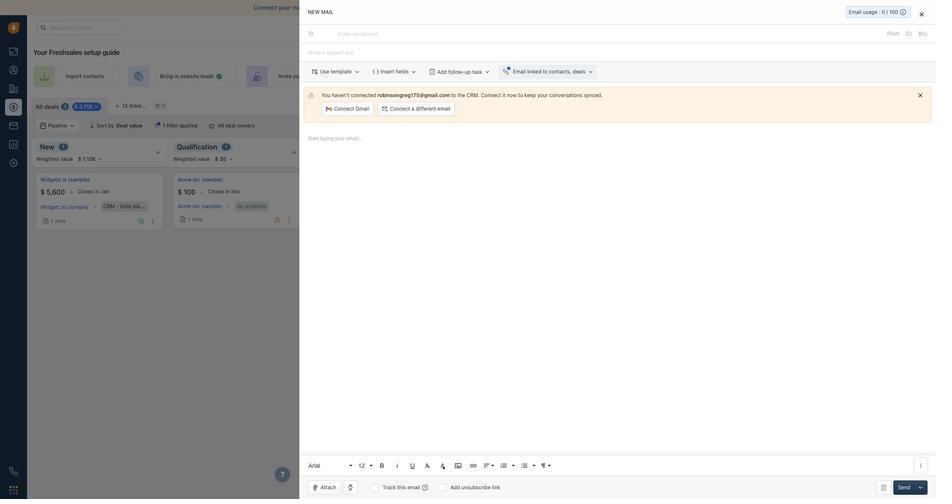 Task type: vqa. For each thing, say whether or not it's contained in the screenshot.
Send "button"
yes



Task type: describe. For each thing, give the bounding box(es) containing it.
email for email linked to contacts, deals
[[513, 68, 526, 75]]

bold (⌘b) image
[[379, 462, 386, 470]]

1 filter applied
[[163, 122, 197, 129]]

arial
[[308, 462, 320, 469]]

import contacts
[[65, 73, 104, 80]]

new for new
[[40, 143, 54, 151]]

contacts,
[[549, 68, 571, 75]]

from
[[887, 30, 900, 37]]

underline (⌘u) image
[[409, 462, 417, 470]]

closes for $ 100
[[208, 188, 224, 195]]

the
[[458, 92, 465, 98]]

use template
[[320, 68, 352, 75]]

⌘
[[155, 103, 160, 109]]

1 down deal at top left
[[225, 144, 227, 150]]

phone image
[[9, 467, 18, 475]]

invite your team
[[278, 73, 318, 80]]

arial button
[[305, 457, 354, 474]]

sync
[[435, 4, 448, 11]]

quotas and forecasting
[[823, 123, 881, 129]]

explore
[[777, 24, 795, 31]]

all for deals
[[35, 103, 43, 110]]

connect a different email
[[390, 106, 450, 112]]

this
[[397, 484, 406, 491]]

(sample) up closes in jan at the left top
[[68, 176, 90, 183]]

Search field
[[891, 119, 933, 133]]

in left the 21
[[739, 25, 743, 30]]

connect gmail
[[334, 106, 369, 112]]

connected
[[351, 92, 376, 98]]

add follow-up task
[[438, 69, 482, 75]]

1 widgetz.io from the top
[[41, 176, 67, 183]]

attach
[[321, 484, 336, 491]]

gold
[[120, 203, 131, 209]]

(sample) up the closes in nov
[[202, 176, 223, 183]]

clear formatting image
[[424, 462, 432, 470]]

5,600
[[46, 188, 65, 196]]

connect for connect your mailbox to improve deliverability and enable 2-way sync of email conversations.
[[253, 4, 277, 11]]

email linked to contacts, deals button
[[499, 65, 598, 79]]

different
[[416, 106, 436, 112]]

Search your CRM... text field
[[37, 21, 122, 35]]

1 team from the left
[[305, 73, 318, 80]]

(sample) down $ 100
[[165, 203, 186, 209]]

container_wx8msf4aqz5i3rn1 image inside 1 filter applied button
[[154, 123, 159, 129]]

1 inside button
[[163, 122, 165, 129]]

email image
[[853, 24, 858, 31]]

website
[[180, 73, 199, 80]]

fields
[[396, 68, 409, 75]]

⌘ o
[[155, 103, 165, 109]]

deal
[[225, 122, 236, 129]]

connect your mailbox link
[[253, 4, 316, 11]]

o
[[161, 103, 165, 109]]

2 team from the left
[[422, 73, 434, 80]]

2 acme inc (sample) link from the top
[[178, 203, 222, 210]]

-
[[116, 203, 118, 209]]

send button
[[894, 481, 915, 495]]

a
[[412, 106, 415, 112]]

all deal owners
[[218, 122, 255, 129]]

1 widgetz.io (sample) link from the top
[[41, 176, 90, 183]]

$ for $ 5,600
[[41, 188, 45, 196]]

closes in jan
[[78, 188, 109, 195]]

guide
[[103, 49, 120, 56]]

2 acme from the top
[[178, 203, 191, 210]]

email usage : 0 / 100
[[849, 9, 898, 15]]

up inside dialog
[[465, 69, 471, 75]]

1 acme from the top
[[178, 176, 192, 183]]

2 acme inc (sample) from the top
[[178, 203, 222, 210]]

you haven't connected robinsongreg175@gmail.com to the crm. connect it now to keep your conversations synced.
[[322, 92, 603, 98]]

/
[[886, 9, 888, 15]]

contacts
[[83, 73, 104, 80]]

up inside "set up your sales pipeline" link
[[611, 73, 617, 80]]

application containing arial
[[300, 127, 936, 476]]

attach button
[[308, 481, 341, 495]]

you
[[322, 92, 330, 98]]

pipeline
[[644, 73, 664, 80]]

deals inside 'button'
[[573, 68, 586, 75]]

in for bring in website leads
[[174, 73, 179, 80]]

align image
[[483, 462, 491, 470]]

2 leads from the left
[[389, 73, 402, 80]]

in for closes in nov
[[226, 188, 230, 195]]

nov
[[231, 188, 241, 195]]

0 horizontal spatial deals
[[44, 103, 59, 110]]

email for email usage : 0 / 100
[[849, 9, 862, 15]]

connect gmail button
[[322, 102, 374, 116]]

1 leads from the left
[[201, 73, 214, 80]]

your right fields at left top
[[410, 73, 421, 80]]

bring
[[160, 73, 173, 80]]

crm.
[[467, 92, 480, 98]]

1 note for $ 5,600
[[51, 218, 66, 224]]

2 sales from the left
[[630, 73, 643, 80]]

improve
[[323, 4, 345, 11]]

more misc image
[[917, 462, 925, 470]]

link
[[492, 484, 500, 491]]

13 more...
[[122, 103, 146, 109]]

import contacts link
[[33, 66, 120, 87]]

explore plans
[[777, 24, 809, 31]]

now
[[507, 92, 517, 98]]

note for $ 5,600
[[55, 218, 66, 224]]

synced.
[[584, 92, 603, 98]]

email linked to contacts, deals
[[513, 68, 586, 75]]

all deal owners button
[[203, 119, 260, 133]]

0
[[882, 9, 885, 15]]

mail
[[321, 9, 334, 15]]

route
[[373, 73, 387, 80]]

follow-
[[448, 69, 465, 75]]

bcc
[[919, 30, 928, 37]]

insert image (⌘p) image
[[455, 462, 462, 470]]

(sample) down closes in jan at the left top
[[68, 204, 89, 210]]

monthly
[[144, 203, 163, 209]]

robinsongreg175@gmail.com
[[378, 92, 450, 98]]

cc
[[906, 30, 912, 37]]

your left mailbox
[[278, 4, 291, 11]]

qualification
[[177, 143, 217, 151]]

1 acme inc (sample) from the top
[[178, 176, 223, 183]]

all deals link
[[35, 102, 59, 111]]

keep
[[524, 92, 536, 98]]

your trial ends in 21 days
[[705, 25, 761, 30]]

1 acme inc (sample) link from the top
[[178, 176, 223, 183]]

explore plans link
[[772, 23, 814, 33]]

no
[[237, 203, 244, 209]]

100 inside dialog
[[889, 9, 898, 15]]

forecasting
[[852, 123, 881, 129]]

of
[[450, 4, 455, 11]]

all deals 3
[[35, 103, 67, 110]]

sequence
[[522, 73, 545, 80]]

set up your sales pipeline
[[601, 73, 664, 80]]

plan
[[133, 203, 143, 209]]

closes for $ 5,600
[[78, 188, 94, 195]]

connect your mailbox to improve deliverability and enable 2-way sync of email conversations.
[[253, 4, 514, 11]]

container_wx8msf4aqz5i3rn1 image inside quotas and forecasting link
[[815, 123, 821, 129]]

template
[[331, 68, 352, 75]]

12 button
[[355, 457, 374, 474]]

12
[[358, 462, 365, 469]]

products
[[245, 203, 266, 209]]



Task type: locate. For each thing, give the bounding box(es) containing it.
unsubscribe
[[461, 484, 491, 491]]

0 vertical spatial widgetz.io (sample)
[[41, 176, 90, 183]]

to
[[308, 30, 314, 37]]

1 vertical spatial acme inc (sample)
[[178, 203, 222, 210]]

acme inc (sample) down $ 100
[[178, 203, 222, 210]]

add left unsubscribe
[[450, 484, 460, 491]]

import
[[65, 73, 82, 80]]

up right "set"
[[611, 73, 617, 80]]

13 more... button
[[110, 100, 151, 112]]

1 vertical spatial widgetz.io (sample) link
[[41, 204, 89, 210]]

send
[[898, 484, 910, 491]]

container_wx8msf4aqz5i3rn1 image left filter
[[154, 123, 159, 129]]

invite your team link
[[246, 66, 333, 87]]

0 horizontal spatial your
[[33, 49, 47, 56]]

closes left jan
[[78, 188, 94, 195]]

0 vertical spatial and
[[384, 4, 394, 11]]

100 left the closes in nov
[[184, 188, 195, 196]]

1 closes from the left
[[78, 188, 94, 195]]

unordered list image
[[521, 462, 528, 470]]

0 vertical spatial deals
[[573, 68, 586, 75]]

0 horizontal spatial $
[[41, 188, 45, 196]]

container_wx8msf4aqz5i3rn1 image down $ 5,600
[[43, 218, 49, 224]]

acme
[[178, 176, 192, 183], [178, 203, 191, 210]]

new mail
[[308, 9, 334, 15]]

0 vertical spatial add
[[438, 69, 447, 75]]

widgetz.io up $ 5,600
[[41, 176, 67, 183]]

route leads to your team link
[[341, 66, 449, 87]]

add unsubscribe link
[[450, 484, 500, 491]]

1 horizontal spatial add
[[450, 484, 460, 491]]

application
[[300, 127, 936, 476]]

2-
[[416, 4, 422, 11]]

1 sales from the left
[[508, 73, 520, 80]]

no products
[[237, 203, 266, 209]]

1 horizontal spatial leads
[[389, 73, 402, 80]]

quotas
[[823, 123, 841, 129]]

jan
[[101, 188, 109, 195]]

container_wx8msf4aqz5i3rn1 image down $ 100
[[180, 217, 186, 223]]

in left nov
[[226, 188, 230, 195]]

1 horizontal spatial closes
[[208, 188, 224, 195]]

connect a different email button
[[377, 102, 455, 116]]

1 vertical spatial 100
[[184, 188, 195, 196]]

1 vertical spatial new
[[40, 143, 54, 151]]

0 horizontal spatial email
[[513, 68, 526, 75]]

add for add unsubscribe link
[[450, 484, 460, 491]]

container_wx8msf4aqz5i3rn1 image
[[216, 73, 222, 80], [154, 123, 159, 129], [815, 123, 821, 129], [43, 218, 49, 224]]

connect left a on the top of the page
[[390, 106, 410, 112]]

widgetz.io (sample) link up 5,600
[[41, 176, 90, 183]]

2 widgetz.io from the top
[[41, 204, 66, 210]]

0 horizontal spatial new
[[40, 143, 54, 151]]

1 horizontal spatial your
[[705, 25, 715, 30]]

0 horizontal spatial note
[[55, 218, 66, 224]]

create sales sequence
[[490, 73, 545, 80]]

acme down $ 100
[[178, 203, 191, 210]]

insert link (⌘k) image
[[470, 462, 477, 470]]

insert
[[381, 68, 394, 75]]

new left mail
[[308, 9, 320, 15]]

in right bring
[[174, 73, 179, 80]]

1 horizontal spatial email
[[849, 9, 862, 15]]

italic (⌘i) image
[[394, 462, 401, 470]]

phone element
[[5, 463, 22, 480]]

1 horizontal spatial team
[[422, 73, 434, 80]]

0 vertical spatial acme inc (sample)
[[178, 176, 223, 183]]

all left 3
[[35, 103, 43, 110]]

0 horizontal spatial add
[[438, 69, 447, 75]]

email right this
[[407, 484, 420, 491]]

all left deal at top left
[[218, 122, 224, 129]]

0 vertical spatial widgetz.io
[[41, 176, 67, 183]]

1 horizontal spatial and
[[842, 123, 851, 129]]

1 horizontal spatial email
[[438, 106, 450, 112]]

your for your freshsales setup guide
[[33, 49, 47, 56]]

0 horizontal spatial sales
[[508, 73, 520, 80]]

applied
[[179, 122, 197, 129]]

sales right create
[[508, 73, 520, 80]]

1 widgetz.io (sample) from the top
[[41, 176, 90, 183]]

1 left filter
[[163, 122, 165, 129]]

deliverability
[[347, 4, 382, 11]]

1 horizontal spatial container_wx8msf4aqz5i3rn1 image
[[208, 123, 214, 129]]

your freshsales setup guide
[[33, 49, 120, 56]]

invite
[[278, 73, 292, 80]]

email left the "usage"
[[849, 9, 862, 15]]

0 vertical spatial container_wx8msf4aqz5i3rn1 image
[[208, 123, 214, 129]]

1 horizontal spatial all
[[218, 122, 224, 129]]

widgetz.io (sample) up 5,600
[[41, 176, 90, 183]]

container_wx8msf4aqz5i3rn1 image
[[208, 123, 214, 129], [180, 217, 186, 223]]

(sample) down the closes in nov
[[201, 203, 222, 210]]

2 horizontal spatial email
[[457, 4, 472, 11]]

:
[[879, 9, 880, 15]]

bring in website leads
[[160, 73, 214, 80]]

2 widgetz.io (sample) from the top
[[41, 204, 89, 210]]

container_wx8msf4aqz5i3rn1 image left deal at top left
[[208, 123, 214, 129]]

0 vertical spatial acme inc (sample) link
[[178, 176, 223, 183]]

acme inc (sample) up $ 100
[[178, 176, 223, 183]]

2 closes from the left
[[208, 188, 224, 195]]

0 vertical spatial inc
[[193, 176, 200, 183]]

1 horizontal spatial deals
[[573, 68, 586, 75]]

in left jan
[[95, 188, 99, 195]]

inc down $ 100
[[193, 203, 200, 210]]

your inside dialog
[[537, 92, 548, 98]]

your
[[278, 4, 291, 11], [293, 73, 304, 80], [410, 73, 421, 80], [618, 73, 629, 80], [537, 92, 548, 98]]

2 $ from the left
[[178, 188, 182, 196]]

1 vertical spatial inc
[[193, 203, 200, 210]]

close image
[[920, 12, 924, 17]]

Enter recipients text field
[[338, 27, 380, 41]]

1 vertical spatial acme inc (sample) link
[[178, 203, 222, 210]]

closes
[[78, 188, 94, 195], [208, 188, 224, 195]]

1 vertical spatial email
[[513, 68, 526, 75]]

$ 5,600
[[41, 188, 65, 196]]

note
[[192, 216, 203, 223], [55, 218, 66, 224]]

track this email
[[383, 484, 420, 491]]

your left freshsales
[[33, 49, 47, 56]]

1 vertical spatial widgetz.io (sample)
[[41, 204, 89, 210]]

inc up $ 100
[[193, 176, 200, 183]]

gmail
[[356, 106, 369, 112]]

team up robinsongreg175@gmail.com
[[422, 73, 434, 80]]

13
[[122, 103, 128, 109]]

your for your trial ends in 21 days
[[705, 25, 715, 30]]

add for add follow-up task
[[438, 69, 447, 75]]

your right keep
[[537, 92, 548, 98]]

and
[[384, 4, 394, 11], [842, 123, 851, 129]]

1 note down 5,600
[[51, 218, 66, 224]]

0 vertical spatial email
[[849, 9, 862, 15]]

1 vertical spatial all
[[218, 122, 224, 129]]

trial
[[717, 25, 725, 30]]

add follow-up task button
[[425, 65, 495, 79], [425, 65, 495, 79]]

0 vertical spatial widgetz.io (sample) link
[[41, 176, 90, 183]]

1 vertical spatial add
[[450, 484, 460, 491]]

0 horizontal spatial leads
[[201, 73, 214, 80]]

freshsales
[[49, 49, 82, 56]]

closes left nov
[[208, 188, 224, 195]]

to
[[316, 4, 321, 11], [543, 68, 548, 75], [403, 73, 408, 80], [451, 92, 456, 98], [518, 92, 523, 98]]

your
[[705, 25, 715, 30], [33, 49, 47, 56]]

closes in nov
[[208, 188, 241, 195]]

note for $ 100
[[192, 216, 203, 223]]

new inside dialog
[[308, 9, 320, 15]]

2 widgetz.io (sample) link from the top
[[41, 204, 89, 210]]

text color image
[[439, 462, 447, 470]]

0 horizontal spatial email
[[407, 484, 420, 491]]

team left use
[[305, 73, 318, 80]]

ordered list image
[[500, 462, 508, 470]]

2 vertical spatial email
[[407, 484, 420, 491]]

acme inc (sample) link up $ 100
[[178, 176, 223, 183]]

1 horizontal spatial new
[[308, 9, 320, 15]]

haven't
[[332, 92, 349, 98]]

paragraph format image
[[540, 462, 547, 470]]

email
[[849, 9, 862, 15], [513, 68, 526, 75]]

connect for connect a different email
[[390, 106, 410, 112]]

1 down $ 5,600
[[51, 218, 53, 224]]

Write a subject line text field
[[300, 44, 936, 61]]

new for new mail
[[308, 9, 320, 15]]

(sample)
[[68, 176, 90, 183], [202, 176, 223, 183], [165, 203, 186, 209], [201, 203, 222, 210], [68, 204, 89, 210]]

connect left mailbox
[[253, 4, 277, 11]]

container_wx8msf4aqz5i3rn1 image inside all deal owners button
[[208, 123, 214, 129]]

widgetz.io (sample) link
[[41, 176, 90, 183], [41, 204, 89, 210]]

1 note down $ 100
[[188, 216, 203, 223]]

1 vertical spatial container_wx8msf4aqz5i3rn1 image
[[180, 217, 186, 223]]

all inside button
[[218, 122, 224, 129]]

widgetz.io (sample) link down 5,600
[[41, 204, 89, 210]]

and right quotas
[[842, 123, 851, 129]]

$ left 5,600
[[41, 188, 45, 196]]

email right of
[[457, 4, 472, 11]]

deals
[[573, 68, 586, 75], [44, 103, 59, 110]]

0 vertical spatial email
[[457, 4, 472, 11]]

1 vertical spatial and
[[842, 123, 851, 129]]

it
[[503, 92, 506, 98]]

connect left it
[[481, 92, 501, 98]]

$ for $ 100
[[178, 188, 182, 196]]

1 inc from the top
[[193, 176, 200, 183]]

1 horizontal spatial note
[[192, 216, 203, 223]]

0 vertical spatial all
[[35, 103, 43, 110]]

0 horizontal spatial team
[[305, 73, 318, 80]]

connect down haven't
[[334, 106, 354, 112]]

0 horizontal spatial container_wx8msf4aqz5i3rn1 image
[[180, 217, 186, 223]]

mailbox
[[292, 4, 314, 11]]

connect inside button
[[334, 106, 354, 112]]

crm
[[103, 203, 115, 209]]

acme inc (sample) link down $ 100
[[178, 203, 222, 210]]

1 horizontal spatial 100
[[889, 9, 898, 15]]

acme inc (sample) link
[[178, 176, 223, 183], [178, 203, 222, 210]]

acme up $ 100
[[178, 176, 192, 183]]

100 right /
[[889, 9, 898, 15]]

owners
[[237, 122, 255, 129]]

widgetz.io (sample) down 5,600
[[41, 204, 89, 210]]

dialog
[[300, 0, 936, 499]]

all
[[35, 103, 43, 110], [218, 122, 224, 129]]

1 vertical spatial email
[[438, 106, 450, 112]]

1 vertical spatial widgetz.io
[[41, 204, 66, 210]]

1 vertical spatial acme
[[178, 203, 191, 210]]

1 horizontal spatial up
[[611, 73, 617, 80]]

0 vertical spatial 100
[[889, 9, 898, 15]]

container_wx8msf4aqz5i3rn1 image inside bring in website leads link
[[216, 73, 222, 80]]

in for closes in jan
[[95, 188, 99, 195]]

filter
[[167, 122, 178, 129]]

email inside button
[[438, 106, 450, 112]]

dialog containing arial
[[300, 0, 936, 499]]

0 vertical spatial your
[[705, 25, 715, 30]]

to inside 'button'
[[543, 68, 548, 75]]

0 vertical spatial acme
[[178, 176, 192, 183]]

up left task
[[465, 69, 471, 75]]

0 horizontal spatial and
[[384, 4, 394, 11]]

deals left 3
[[44, 103, 59, 110]]

0 vertical spatial new
[[308, 9, 320, 15]]

$ up crm - gold plan monthly (sample)
[[178, 188, 182, 196]]

and left enable
[[384, 4, 394, 11]]

widgetz.io
[[41, 176, 67, 183], [41, 204, 66, 210]]

container_wx8msf4aqz5i3rn1 image left quotas
[[815, 123, 821, 129]]

conversations
[[549, 92, 583, 98]]

new down all deals link
[[40, 143, 54, 151]]

insert fields button
[[368, 65, 421, 79]]

add left follow-
[[438, 69, 447, 75]]

plans
[[796, 24, 809, 31]]

usage
[[863, 9, 877, 15]]

all for deal
[[218, 122, 224, 129]]

email left the linked
[[513, 68, 526, 75]]

1 filter applied button
[[148, 119, 203, 133]]

your left trial
[[705, 25, 715, 30]]

linked
[[527, 68, 542, 75]]

0 horizontal spatial 100
[[184, 188, 195, 196]]

1 vertical spatial your
[[33, 49, 47, 56]]

0 horizontal spatial all
[[35, 103, 43, 110]]

conversations.
[[473, 4, 514, 11]]

0 horizontal spatial 1 note
[[51, 218, 66, 224]]

0 horizontal spatial up
[[465, 69, 471, 75]]

0 horizontal spatial closes
[[78, 188, 94, 195]]

$
[[41, 188, 45, 196], [178, 188, 182, 196]]

2 inc from the top
[[193, 203, 200, 210]]

1 down $ 100
[[188, 216, 190, 223]]

note down 5,600
[[55, 218, 66, 224]]

1 vertical spatial deals
[[44, 103, 59, 110]]

inc
[[193, 176, 200, 183], [193, 203, 200, 210]]

widgetz.io down $ 5,600
[[41, 204, 66, 210]]

track
[[383, 484, 396, 491]]

insert fields
[[381, 68, 409, 75]]

sales left pipeline
[[630, 73, 643, 80]]

container_wx8msf4aqz5i3rn1 image right website
[[216, 73, 222, 80]]

21
[[744, 25, 749, 30]]

1 note
[[188, 216, 203, 223], [51, 218, 66, 224]]

connect inside button
[[390, 106, 410, 112]]

1 horizontal spatial 1 note
[[188, 216, 203, 223]]

1 horizontal spatial $
[[178, 188, 182, 196]]

3
[[63, 103, 67, 110]]

1 $ from the left
[[41, 188, 45, 196]]

connect for connect gmail
[[334, 106, 354, 112]]

your right invite at top left
[[293, 73, 304, 80]]

your right "set"
[[618, 73, 629, 80]]

email right different
[[438, 106, 450, 112]]

email inside 'button'
[[513, 68, 526, 75]]

deals right contacts,
[[573, 68, 586, 75]]

up
[[465, 69, 471, 75], [611, 73, 617, 80]]

quotas and forecasting link
[[815, 119, 890, 133]]

1 horizontal spatial sales
[[630, 73, 643, 80]]

note down $ 100
[[192, 216, 203, 223]]

new
[[308, 9, 320, 15], [40, 143, 54, 151]]

1 down 3
[[62, 144, 64, 150]]

freshworks switcher image
[[9, 486, 18, 494]]

1 note for $ 100
[[188, 216, 203, 223]]



